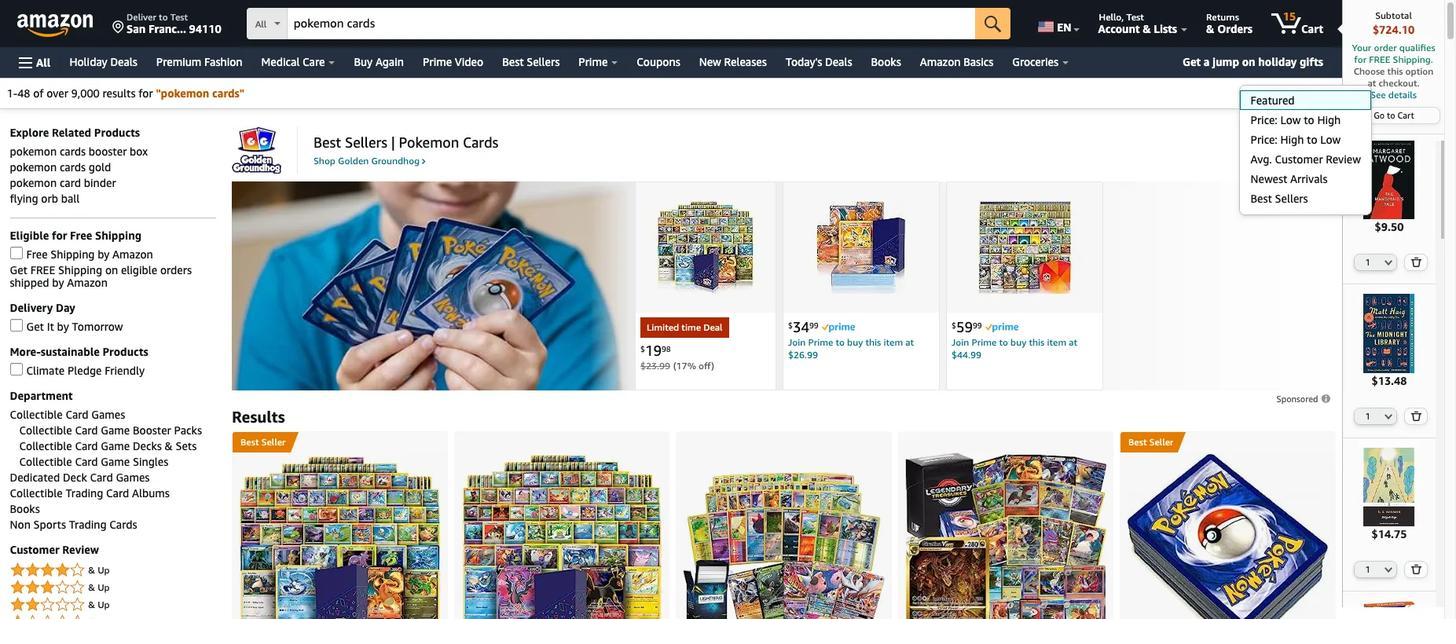 Task type: describe. For each thing, give the bounding box(es) containing it.
1 vertical spatial customer
[[10, 543, 59, 557]]

1 vertical spatial for
[[138, 87, 153, 100]]

subtotal
[[1375, 9, 1412, 21]]

34
[[793, 319, 810, 336]]

best sellers | pokemon cards
[[314, 134, 499, 151]]

deals for today's deals
[[825, 55, 852, 68]]

card left albums
[[106, 487, 129, 500]]

featured option
[[1239, 91, 1371, 110]]

1 horizontal spatial free
[[70, 229, 92, 242]]

0 vertical spatial dropdown image
[[1320, 91, 1328, 97]]

join prime to buy this item at $26.99 link
[[788, 337, 934, 361]]

best seller link for sponsored ad - ultra rare starter bundle | 100+ authentic cards | 1x ultra rare guaranteed | legendary, vstar, vmax, v, g... image
[[233, 432, 447, 453]]

price: low to high link
[[1240, 110, 1371, 130]]

subtotal $724.10
[[1373, 9, 1415, 36]]

to right go
[[1387, 110, 1396, 120]]

All search field
[[246, 8, 1011, 41]]

free inside your order qualifies for free shipping. choose this option at checkout. see details
[[1369, 53, 1391, 65]]

products for sustainable
[[102, 345, 148, 359]]

best sellers link for prime video
[[493, 51, 569, 73]]

medical care
[[261, 55, 325, 68]]

by for it
[[57, 320, 69, 334]]

3 game from the top
[[101, 455, 130, 469]]

groceries
[[1012, 55, 1059, 68]]

premium
[[156, 55, 201, 68]]

2 vertical spatial amazon
[[67, 276, 108, 290]]

to down price: low to high link
[[1307, 133, 1318, 147]]

1 vertical spatial shipping
[[50, 248, 95, 261]]

best seller for sponsored ad - ultra rare starter bundle | 100+ authentic cards | 1x ultra rare guaranteed | legendary, vstar, vmax, v, g... image
[[241, 436, 286, 448]]

best seller group for sponsored ad - ultra rare starter bundle | 100+ authentic cards | 1x ultra rare guaranteed | legendary, vstar, vmax, v, g... image
[[233, 432, 290, 453]]

groundhog
[[371, 155, 422, 167]]

ball
[[61, 192, 80, 205]]

eligible for free shipping
[[10, 229, 142, 242]]

pokemon tcg: random cards from every series, 50 cards in each lot image
[[1127, 453, 1329, 619]]

1 vertical spatial trading
[[69, 518, 107, 532]]

sets
[[176, 440, 197, 453]]

$13.48
[[1372, 374, 1407, 387]]

19
[[645, 342, 662, 360]]

arrivals
[[1290, 172, 1328, 186]]

card up collectible card game singles link
[[75, 440, 98, 453]]

orders
[[160, 264, 192, 277]]

& up 1 star & up element
[[88, 599, 95, 611]]

0 vertical spatial trading
[[66, 487, 103, 500]]

card up collectible card game booster packs link
[[66, 408, 89, 422]]

eligible for prime. image
[[985, 323, 1018, 333]]

en link
[[1029, 4, 1087, 43]]

eligible for prime. image
[[822, 323, 855, 333]]

sellers for best sellers
[[527, 55, 560, 68]]

this for 59
[[1029, 337, 1045, 349]]

singles
[[133, 455, 168, 469]]

sustainable
[[41, 345, 100, 359]]

price: high to low link
[[1240, 130, 1371, 150]]

3 stars & up element
[[10, 579, 216, 598]]

go to cart link
[[1348, 108, 1440, 123]]

2 game from the top
[[101, 440, 130, 453]]

buy
[[354, 55, 373, 68]]

& down 4 stars & up element
[[88, 582, 95, 594]]

get it by tomorrow
[[26, 320, 123, 334]]

2 cards from the top
[[60, 161, 86, 174]]

shipped
[[10, 276, 49, 290]]

releases
[[724, 55, 767, 68]]

delete image for $9.50
[[1411, 257, 1422, 267]]

department collectible card games collectible card game booster packs collectible card game decks & sets collectible card game singles dedicated deck card games collectible trading card albums books non sports trading cards
[[10, 389, 202, 532]]

& inside department collectible card games collectible card game booster packs collectible card game decks & sets collectible card game singles dedicated deck card games collectible trading card albums books non sports trading cards
[[165, 440, 173, 453]]

sponsored ad - ultra rare starter bundle | 100+ authentic cards | 1x ultra rare guaranteed | legendary, vstar, vmax, v, g... image
[[239, 457, 441, 619]]

again
[[376, 55, 404, 68]]

1 cards from the top
[[60, 145, 86, 158]]

0 vertical spatial shipping
[[95, 229, 142, 242]]

94110‌
[[189, 22, 221, 35]]

booster
[[89, 145, 127, 158]]

1 vertical spatial by
[[52, 276, 64, 290]]

at inside your order qualifies for free shipping. choose this option at checkout. see details
[[1368, 77, 1376, 89]]

hello,
[[1099, 11, 1124, 23]]

2 price: from the top
[[1251, 133, 1278, 147]]

1 & up link from the top
[[10, 562, 216, 580]]

get for get it by tomorrow
[[26, 320, 44, 334]]

delete image for $14.75
[[1411, 564, 1422, 574]]

$724.10
[[1373, 23, 1415, 36]]

up for 3 stars & up element
[[98, 582, 110, 594]]

buy again link
[[345, 51, 413, 73]]

1 pokemon from the top
[[10, 145, 57, 158]]

cards inside 'best sellers | pokemon cards' link
[[463, 134, 499, 151]]

& left lists
[[1143, 22, 1151, 35]]

2 test from the left
[[1127, 11, 1144, 23]]

"pokemon
[[156, 87, 209, 100]]

hello, test
[[1099, 11, 1144, 23]]

limited time deal
[[647, 322, 723, 334]]

holiday
[[69, 55, 107, 68]]

new releases
[[699, 55, 767, 68]]

related
[[52, 126, 91, 139]]

sponsored button
[[1277, 391, 1332, 407]]

premium fashion
[[156, 55, 243, 68]]

1 vertical spatial low
[[1321, 133, 1341, 147]]

premium fashion link
[[147, 51, 252, 73]]

choose
[[1354, 65, 1385, 77]]

sort by: featured
[[1246, 88, 1316, 99]]

golden
[[338, 155, 369, 167]]

buy for 59
[[1011, 337, 1027, 349]]

featured link
[[1240, 91, 1371, 110]]

at for 59
[[1069, 337, 1078, 349]]

amazon basics link
[[911, 51, 1003, 73]]

59
[[956, 319, 973, 336]]

featured inside featured price: low to high price: high to low avg. customer review newest arrivals best sellers
[[1251, 94, 1295, 107]]

coupons
[[637, 55, 680, 68]]

get it by tomorrow link
[[10, 319, 123, 334]]

join prime to buy this item at $44.99 link
[[952, 337, 1098, 361]]

seller for sponsored ad - ultra rare starter bundle | 100+ authentic cards | 1x ultra rare guaranteed | legendary, vstar, vmax, v, g... image
[[261, 436, 286, 448]]

for inside your order qualifies for free shipping. choose this option at checkout. see details
[[1354, 53, 1367, 65]]

terro t300b liquid ant killer, 12 bait stations image
[[1350, 601, 1429, 619]]

99 for 34
[[810, 321, 819, 330]]

best for 'best sellers | pokemon cards' link
[[314, 134, 341, 151]]

account & lists
[[1098, 22, 1177, 35]]

best for best seller 'group' associated with pokemon tcg: random cards from every series, 50 cards in each lot image
[[1129, 436, 1147, 448]]

1 vertical spatial games
[[116, 471, 150, 484]]

this for 34
[[866, 337, 881, 349]]

all button
[[12, 47, 58, 78]]

dropdown image
[[1385, 567, 1393, 573]]

card down the collectible card games link
[[75, 424, 98, 437]]

collectible card game singles link
[[19, 455, 168, 469]]

best seller for pokemon tcg: random cards from every series, 50 cards in each lot image
[[1129, 436, 1174, 448]]

1 vertical spatial books link
[[10, 503, 40, 516]]

0 horizontal spatial low
[[1281, 114, 1301, 127]]

prime inside join prime to buy this item at $26.99
[[808, 337, 833, 349]]

1 price: from the top
[[1251, 114, 1278, 127]]

san
[[127, 22, 146, 35]]

$ 19 98 $23.99 (17% off)
[[641, 342, 714, 372]]

& up for 3 stars & up element
[[88, 582, 110, 594]]

sponsored ad - lightning card collection's ultra rare bundle- 50 cards that inculdes (2 foil cards and 2 rare cards, 1 ran... image
[[683, 473, 885, 619]]

the midnight library: a gma book club pick (a novel) image
[[1350, 294, 1429, 373]]

fashion
[[204, 55, 243, 68]]

checkbox image for climate pledge friendly
[[10, 363, 22, 376]]

climate pledge friendly link
[[10, 363, 145, 378]]

returns & orders
[[1206, 11, 1253, 35]]

free inside free shipping by amazon get free shipping on eligible orders shipped by amazon
[[26, 248, 48, 261]]

today's deals link
[[776, 51, 862, 73]]

prime inside join prime to buy this item at $44.99
[[972, 337, 997, 349]]

results
[[103, 87, 136, 100]]

join prime to buy this item at $44.99
[[952, 337, 1078, 361]]

holiday
[[1258, 55, 1297, 68]]

see details link
[[1351, 89, 1437, 101]]

returns
[[1206, 11, 1239, 23]]

amazon image
[[17, 14, 94, 38]]

newest arrivals link
[[1240, 169, 1371, 189]]

2 vertical spatial shipping
[[58, 264, 102, 277]]

time
[[682, 322, 701, 334]]

amazon inside amazon basics link
[[920, 55, 961, 68]]

1 vertical spatial high
[[1281, 133, 1304, 147]]

1 horizontal spatial amazon
[[112, 248, 153, 261]]

prime video
[[423, 55, 483, 68]]

sellers for best sellers | pokemon cards
[[345, 134, 387, 151]]

packs
[[174, 424, 202, 437]]

deck
[[63, 471, 87, 484]]

medical
[[261, 55, 300, 68]]

customer review
[[10, 543, 99, 557]]

$26.99
[[788, 349, 818, 361]]

this inside your order qualifies for free shipping. choose this option at checkout. see details
[[1388, 65, 1403, 77]]

see
[[1371, 89, 1386, 101]]

sort
[[1246, 88, 1263, 99]]

flying orb ball link
[[10, 192, 80, 205]]

products for related
[[94, 126, 140, 139]]

the handmaid&#39;s tale image
[[1350, 141, 1429, 220]]

deliver to test san franc... 94110‌
[[127, 11, 221, 35]]

gold
[[89, 161, 111, 174]]

1 horizontal spatial books link
[[862, 51, 911, 73]]

department element
[[10, 408, 216, 532]]

non sports trading cards link
[[10, 518, 137, 532]]

card
[[60, 176, 81, 190]]

navigation navigation
[[0, 0, 1445, 619]]

|
[[391, 134, 395, 151]]

malgudi days (penguin classics) image
[[1350, 448, 1429, 526]]

$ inside $ 19 98 $23.99 (17% off)
[[641, 345, 645, 354]]



Task type: vqa. For each thing, say whether or not it's contained in the screenshot.
Search icon
no



Task type: locate. For each thing, give the bounding box(es) containing it.
99 inside the $ 59 99
[[973, 321, 982, 330]]

0 horizontal spatial free
[[30, 264, 55, 277]]

deals
[[110, 55, 137, 68], [825, 55, 852, 68]]

for left order in the top of the page
[[1354, 53, 1367, 65]]

climate
[[26, 364, 65, 378]]

books
[[871, 55, 901, 68], [10, 503, 40, 516]]

1 vertical spatial & up
[[88, 582, 110, 594]]

up up 1 star & up element
[[98, 599, 110, 611]]

1 vertical spatial cart
[[1398, 110, 1414, 120]]

prime inside prime video link
[[423, 55, 452, 68]]

& up 3 stars & up element
[[88, 565, 95, 576]]

shop golden
[[314, 155, 371, 167]]

get for get a jump on holiday gifts
[[1183, 55, 1201, 68]]

1 horizontal spatial for
[[138, 87, 153, 100]]

1 buy from the left
[[847, 337, 863, 349]]

$44.99
[[952, 349, 982, 361]]

free inside free shipping by amazon get free shipping on eligible orders shipped by amazon
[[30, 264, 55, 277]]

$ for 34
[[788, 321, 793, 330]]

$ 59 99
[[952, 319, 982, 336]]

books up non
[[10, 503, 40, 516]]

get inside 'get a jump on holiday gifts' link
[[1183, 55, 1201, 68]]

48
[[17, 87, 30, 100]]

this inside join prime to buy this item at $44.99
[[1029, 337, 1045, 349]]

review inside featured price: low to high price: high to low avg. customer review newest arrivals best sellers
[[1326, 153, 1361, 166]]

review down non sports trading cards "link"
[[62, 543, 99, 557]]

cards down albums
[[110, 518, 137, 532]]

2 vertical spatial sellers
[[1275, 192, 1308, 205]]

2 item from the left
[[1047, 337, 1067, 349]]

get left it
[[26, 320, 44, 334]]

& up for 4 stars & up element
[[88, 565, 110, 576]]

to inside deliver to test san franc... 94110‌
[[159, 11, 168, 23]]

98
[[662, 345, 671, 354]]

1 test from the left
[[170, 11, 188, 23]]

sponsored ad - limited edition golden deck box bundle | 100+ assorted authentic cards | guaranteed gold secret rare, 2 ult... image
[[905, 453, 1107, 619]]

best seller link
[[233, 432, 447, 453], [1121, 432, 1335, 453]]

delete image
[[1411, 257, 1422, 267], [1411, 411, 1422, 421], [1411, 564, 1422, 574]]

2 horizontal spatial $
[[952, 321, 956, 330]]

review
[[1326, 153, 1361, 166], [62, 543, 99, 557]]

seller for pokemon tcg: random cards from every series, 50 cards in each lot image
[[1150, 436, 1174, 448]]

0 vertical spatial high
[[1318, 114, 1341, 127]]

qualifies
[[1400, 42, 1436, 53]]

amazon up day
[[67, 276, 108, 290]]

2 best seller from the left
[[1129, 436, 1174, 448]]

best inside featured price: low to high price: high to low avg. customer review newest arrivals best sellers
[[1251, 192, 1272, 205]]

Search Amazon text field
[[287, 9, 975, 39]]

best seller group
[[233, 432, 290, 453], [1121, 432, 1178, 453]]

2 deals from the left
[[825, 55, 852, 68]]

2 join from the left
[[952, 337, 969, 349]]

item
[[884, 337, 903, 349], [1047, 337, 1067, 349]]

prime inside prime link
[[579, 55, 608, 68]]

free
[[1369, 53, 1391, 65], [30, 264, 55, 277]]

99 left eligible for prime. image at the right bottom
[[810, 321, 819, 330]]

& up link down 4 stars & up element
[[10, 596, 216, 615]]

buy inside join prime to buy this item at $26.99
[[847, 337, 863, 349]]

avg.
[[1251, 153, 1272, 166]]

delete image up malgudi days (penguin classics) image
[[1411, 411, 1422, 421]]

$ up $23.99
[[641, 345, 645, 354]]

list box
[[1239, 91, 1371, 209]]

1 horizontal spatial item
[[1047, 337, 1067, 349]]

0 vertical spatial delete image
[[1411, 257, 1422, 267]]

basics
[[964, 55, 994, 68]]

dropdown image for $9.50
[[1385, 260, 1393, 266]]

books right today's deals
[[871, 55, 901, 68]]

to right deliver
[[159, 11, 168, 23]]

checkbox image down the more-
[[10, 363, 22, 376]]

1 best seller group from the left
[[233, 432, 290, 453]]

1 vertical spatial cards
[[60, 161, 86, 174]]

2 99 from the left
[[973, 321, 982, 330]]

on right "jump"
[[1242, 55, 1256, 68]]

delivery day
[[10, 301, 75, 315]]

buy for 34
[[847, 337, 863, 349]]

checkbox image down "delivery"
[[10, 319, 22, 332]]

2 best seller group from the left
[[1121, 432, 1178, 453]]

1 left dropdown image
[[1365, 564, 1371, 574]]

low
[[1281, 114, 1301, 127], [1321, 133, 1341, 147]]

amazon up eligible
[[112, 248, 153, 261]]

sellers inside the navigation navigation
[[527, 55, 560, 68]]

99 inside "$ 34 99"
[[810, 321, 819, 330]]

to down eligible for prime. image at the right bottom
[[836, 337, 845, 349]]

dropdown image
[[1320, 91, 1328, 97], [1385, 260, 1393, 266], [1385, 413, 1393, 419]]

& up inside 3 stars & up element
[[88, 582, 110, 594]]

more-sustainable products
[[10, 345, 148, 359]]

2 & up from the top
[[88, 582, 110, 594]]

1 horizontal spatial cards
[[463, 134, 499, 151]]

best seller link for pokemon tcg: random cards from every series, 50 cards in each lot image
[[1121, 432, 1335, 453]]

checkbox image
[[10, 247, 22, 260], [10, 319, 22, 332], [10, 363, 22, 376]]

flying
[[10, 192, 38, 205]]

0 horizontal spatial best seller group
[[233, 432, 290, 453]]

3 up from the top
[[98, 599, 110, 611]]

0 vertical spatial free
[[1369, 53, 1391, 65]]

checkbox image for get it by tomorrow
[[10, 319, 22, 332]]

1 delete image from the top
[[1411, 257, 1422, 267]]

1 vertical spatial review
[[62, 543, 99, 557]]

1 horizontal spatial high
[[1318, 114, 1341, 127]]

& up for 2 stars & up element
[[88, 599, 110, 611]]

1 up the midnight library: a gma book club pick (a novel) image
[[1365, 257, 1371, 267]]

2 vertical spatial by
[[57, 320, 69, 334]]

2 stars & up element
[[10, 596, 216, 615]]

on inside navigation
[[1242, 55, 1256, 68]]

0 horizontal spatial this
[[866, 337, 881, 349]]

box
[[130, 145, 148, 158]]

medical care link
[[252, 51, 345, 73]]

for
[[1354, 53, 1367, 65], [138, 87, 153, 100], [52, 229, 67, 242]]

1 vertical spatial get
[[10, 264, 27, 277]]

1 horizontal spatial sellers
[[527, 55, 560, 68]]

all
[[255, 18, 267, 30], [36, 55, 51, 69]]

0 horizontal spatial free
[[26, 248, 48, 261]]

join inside join prime to buy this item at $44.99
[[952, 337, 969, 349]]

games
[[91, 408, 125, 422], [116, 471, 150, 484]]

0 horizontal spatial sellers
[[345, 134, 387, 151]]

join up $26.99
[[788, 337, 806, 349]]

0 horizontal spatial 99
[[810, 321, 819, 330]]

it
[[47, 320, 54, 334]]

0 vertical spatial on
[[1242, 55, 1256, 68]]

sellers inside featured price: low to high price: high to low avg. customer review newest arrivals best sellers
[[1275, 192, 1308, 205]]

get a jump on holiday gifts
[[1183, 55, 1324, 68]]

& up inside 4 stars & up element
[[88, 565, 110, 576]]

climate pledge friendly
[[26, 364, 145, 378]]

1 vertical spatial books
[[10, 503, 40, 516]]

dropdown image down "$13.48"
[[1385, 413, 1393, 419]]

cart down details
[[1398, 110, 1414, 120]]

1 horizontal spatial books
[[871, 55, 901, 68]]

avg. customer review link
[[1240, 150, 1371, 169]]

1 horizontal spatial test
[[1127, 11, 1144, 23]]

0 vertical spatial pokemon
[[10, 145, 57, 158]]

2 1 from the top
[[1365, 411, 1371, 421]]

up for 2 stars & up element
[[98, 599, 110, 611]]

prime left 'video'
[[423, 55, 452, 68]]

1 vertical spatial all
[[36, 55, 51, 69]]

& left orders
[[1206, 22, 1215, 35]]

by up day
[[52, 276, 64, 290]]

amazon basics
[[920, 55, 994, 68]]

get a jump on holiday gifts link
[[1177, 52, 1330, 72]]

high
[[1318, 114, 1341, 127], [1281, 133, 1304, 147]]

card
[[66, 408, 89, 422], [75, 424, 98, 437], [75, 440, 98, 453], [75, 455, 98, 469], [90, 471, 113, 484], [106, 487, 129, 500]]

up for 4 stars & up element
[[98, 565, 110, 576]]

1 horizontal spatial low
[[1321, 133, 1341, 147]]

1 vertical spatial game
[[101, 440, 130, 453]]

get
[[1183, 55, 1201, 68], [10, 264, 27, 277], [26, 320, 44, 334]]

join inside join prime to buy this item at $26.99
[[788, 337, 806, 349]]

1 best seller link from the left
[[233, 432, 447, 453]]

1 up malgudi days (penguin classics) image
[[1365, 411, 1371, 421]]

delete image right dropdown image
[[1411, 564, 1422, 574]]

0 vertical spatial cart
[[1302, 22, 1324, 35]]

1 vertical spatial 1
[[1365, 411, 1371, 421]]

1 horizontal spatial best seller link
[[1121, 432, 1335, 453]]

1 game from the top
[[101, 424, 130, 437]]

0 horizontal spatial cards
[[110, 518, 137, 532]]

0 vertical spatial customer
[[1275, 153, 1323, 166]]

customer inside featured price: low to high price: high to low avg. customer review newest arrivals best sellers
[[1275, 153, 1323, 166]]

on inside free shipping by amazon get free shipping on eligible orders shipped by amazon
[[105, 264, 118, 277]]

2 horizontal spatial amazon
[[920, 55, 961, 68]]

best sellers
[[502, 55, 560, 68]]

trading down collectible trading card albums link
[[69, 518, 107, 532]]

this inside join prime to buy this item at $26.99
[[866, 337, 881, 349]]

2 horizontal spatial for
[[1354, 53, 1367, 65]]

cart right 15 on the right of the page
[[1302, 22, 1324, 35]]

game down collectible card game booster packs link
[[101, 440, 130, 453]]

1-48 of over 9,000 results for
[[7, 87, 153, 100]]

to inside join prime to buy this item at $26.99
[[836, 337, 845, 349]]

0 vertical spatial games
[[91, 408, 125, 422]]

get inside get it by tomorrow link
[[26, 320, 44, 334]]

2 vertical spatial for
[[52, 229, 67, 242]]

get left a
[[1183, 55, 1201, 68]]

1 for $14.75
[[1365, 564, 1371, 574]]

2 vertical spatial & up
[[88, 599, 110, 611]]

get down 'eligible'
[[10, 264, 27, 277]]

3 & up link from the top
[[10, 596, 216, 615]]

books link up non
[[10, 503, 40, 516]]

pokemon
[[10, 145, 57, 158], [10, 161, 57, 174], [10, 176, 57, 190]]

sponsored ad - ultra rare deluxe bundle | 100+ authentic cards with 2 guaranteed ultra rares | plus 10 bonus rares or holo... image
[[461, 455, 663, 619]]

over
[[47, 87, 68, 100]]

item for 34
[[884, 337, 903, 349]]

1 horizontal spatial join
[[952, 337, 969, 349]]

dropdown image up price: low to high link
[[1320, 91, 1328, 97]]

2 vertical spatial pokemon
[[10, 176, 57, 190]]

all inside button
[[36, 55, 51, 69]]

at inside join prime to buy this item at $26.99
[[906, 337, 914, 349]]

by for shipping
[[98, 248, 110, 261]]

cards down related
[[60, 145, 86, 158]]

sellers up the golden
[[345, 134, 387, 151]]

explore
[[10, 126, 49, 139]]

checkbox image inside get it by tomorrow link
[[10, 319, 22, 332]]

today's
[[786, 55, 822, 68]]

1 vertical spatial delete image
[[1411, 411, 1422, 421]]

99 for 59
[[973, 321, 982, 330]]

1 vertical spatial price:
[[1251, 133, 1278, 147]]

2 pokemon from the top
[[10, 161, 57, 174]]

0 vertical spatial best sellers link
[[493, 51, 569, 73]]

3 & up from the top
[[88, 599, 110, 611]]

by down eligible for free shipping at the left of page
[[98, 248, 110, 261]]

get inside free shipping by amazon get free shipping on eligible orders shipped by amazon
[[10, 264, 27, 277]]

free up free shipping by amazon get free shipping on eligible orders shipped by amazon
[[70, 229, 92, 242]]

collectible
[[10, 408, 63, 422], [19, 424, 72, 437], [19, 440, 72, 453], [19, 455, 72, 469], [10, 487, 63, 500]]

best inside the navigation navigation
[[502, 55, 524, 68]]

0 vertical spatial products
[[94, 126, 140, 139]]

& left sets
[[165, 440, 173, 453]]

1 horizontal spatial 99
[[973, 321, 982, 330]]

& up link
[[10, 562, 216, 580], [10, 579, 216, 598], [10, 596, 216, 615]]

3 1 from the top
[[1365, 564, 1371, 574]]

orb
[[41, 192, 58, 205]]

best sellers link right 'video'
[[493, 51, 569, 73]]

customer up 'newest arrivals' link
[[1275, 153, 1323, 166]]

1 vertical spatial checkbox image
[[10, 319, 22, 332]]

explore related products pokemon cards booster box pokemon cards gold pokemon card binder flying orb ball
[[10, 126, 148, 205]]

1 vertical spatial free
[[30, 264, 55, 277]]

1 horizontal spatial review
[[1326, 153, 1361, 166]]

0 vertical spatial books
[[871, 55, 901, 68]]

2 vertical spatial game
[[101, 455, 130, 469]]

tomorrow
[[72, 320, 123, 334]]

up up 3 stars & up element
[[98, 565, 110, 576]]

0 vertical spatial sellers
[[527, 55, 560, 68]]

1 vertical spatial amazon
[[112, 248, 153, 261]]

2 horizontal spatial sellers
[[1275, 192, 1308, 205]]

games up collectible card game booster packs link
[[91, 408, 125, 422]]

(17%
[[673, 360, 696, 372]]

1 checkbox image from the top
[[10, 247, 22, 260]]

0 horizontal spatial customer
[[10, 543, 59, 557]]

& up link up 2 stars & up element
[[10, 562, 216, 580]]

2 up from the top
[[98, 582, 110, 594]]

dropdown image for $13.48
[[1385, 413, 1393, 419]]

a
[[1204, 55, 1210, 68]]

details
[[1389, 89, 1417, 101]]

0 horizontal spatial amazon
[[67, 276, 108, 290]]

1 horizontal spatial this
[[1029, 337, 1045, 349]]

2 best seller link from the left
[[1121, 432, 1335, 453]]

$ 34 99
[[788, 319, 819, 336]]

books inside department collectible card games collectible card game booster packs collectible card game decks & sets collectible card game singles dedicated deck card games collectible trading card albums books non sports trading cards
[[10, 503, 40, 516]]

free down 'eligible'
[[30, 264, 55, 277]]

0 vertical spatial game
[[101, 424, 130, 437]]

99 left eligible for prime. icon
[[973, 321, 982, 330]]

on left eligible
[[105, 264, 118, 277]]

sponsored
[[1277, 394, 1318, 404]]

to
[[159, 11, 168, 23], [1387, 110, 1396, 120], [1304, 114, 1315, 127], [1307, 133, 1318, 147], [836, 337, 845, 349], [999, 337, 1008, 349]]

products inside explore related products pokemon cards booster box pokemon cards gold pokemon card binder flying orb ball
[[94, 126, 140, 139]]

2 vertical spatial get
[[26, 320, 44, 334]]

1 99 from the left
[[810, 321, 819, 330]]

buy down eligible for prime. icon
[[1011, 337, 1027, 349]]

checkbox image down 'eligible'
[[10, 247, 22, 260]]

0 vertical spatial cards
[[60, 145, 86, 158]]

low down price: low to high link
[[1321, 133, 1341, 147]]

0 horizontal spatial review
[[62, 543, 99, 557]]

books link right today's deals
[[862, 51, 911, 73]]

2 vertical spatial up
[[98, 599, 110, 611]]

gifts
[[1300, 55, 1324, 68]]

cards
[[60, 145, 86, 158], [60, 161, 86, 174]]

card up dedicated deck card games link
[[75, 455, 98, 469]]

customer review element
[[10, 562, 216, 619]]

1 deals from the left
[[110, 55, 137, 68]]

free
[[70, 229, 92, 242], [26, 248, 48, 261]]

collectible card game decks & sets link
[[19, 440, 197, 453]]

day
[[56, 301, 75, 315]]

up down 4 stars & up element
[[98, 582, 110, 594]]

card down collectible card game singles link
[[90, 471, 113, 484]]

1 item from the left
[[884, 337, 903, 349]]

item inside join prime to buy this item at $44.99
[[1047, 337, 1067, 349]]

3 pokemon from the top
[[10, 176, 57, 190]]

explore related products element
[[10, 145, 216, 205]]

list box containing featured
[[1239, 91, 1371, 209]]

1 up from the top
[[98, 565, 110, 576]]

2 & up link from the top
[[10, 579, 216, 598]]

4 stars & up element
[[10, 562, 216, 580]]

to down eligible for prime. icon
[[999, 337, 1008, 349]]

at
[[1368, 77, 1376, 89], [906, 337, 914, 349], [1069, 337, 1078, 349]]

1 horizontal spatial seller
[[1150, 436, 1174, 448]]

0 vertical spatial all
[[255, 18, 267, 30]]

best sellers link for newest arrivals
[[1240, 189, 1371, 209]]

low down featured option on the top of the page
[[1281, 114, 1301, 127]]

game up "collectible card game decks & sets" link at the bottom left of page
[[101, 424, 130, 437]]

sellers left prime link
[[527, 55, 560, 68]]

$ up $26.99
[[788, 321, 793, 330]]

buy again
[[354, 55, 404, 68]]

& up up 3 stars & up element
[[88, 565, 110, 576]]

to inside join prime to buy this item at $44.99
[[999, 337, 1008, 349]]

& up link up 1 star & up element
[[10, 579, 216, 598]]

0 vertical spatial & up
[[88, 565, 110, 576]]

buy down eligible for prime. image at the right bottom
[[847, 337, 863, 349]]

pokemon cards booster box link
[[10, 145, 148, 158]]

price: down by: at right
[[1251, 114, 1278, 127]]

order
[[1374, 42, 1397, 53]]

checkbox image inside climate pledge friendly link
[[10, 363, 22, 376]]

& inside returns & orders
[[1206, 22, 1215, 35]]

$ inside "$ 34 99"
[[788, 321, 793, 330]]

1 best seller from the left
[[241, 436, 286, 448]]

delete image for $13.48
[[1411, 411, 1422, 421]]

2 horizontal spatial this
[[1388, 65, 1403, 77]]

$14.75
[[1372, 527, 1407, 541]]

$ inside the $ 59 99
[[952, 321, 956, 330]]

join for 34
[[788, 337, 806, 349]]

3 checkbox image from the top
[[10, 363, 22, 376]]

high down the featured link
[[1318, 114, 1341, 127]]

to down the featured link
[[1304, 114, 1315, 127]]

1 vertical spatial pokemon
[[10, 161, 57, 174]]

pledge
[[67, 364, 102, 378]]

$ up $44.99
[[952, 321, 956, 330]]

2 delete image from the top
[[1411, 411, 1422, 421]]

price:
[[1251, 114, 1278, 127], [1251, 133, 1278, 147]]

& up down 4 stars & up element
[[88, 582, 110, 594]]

deals right today's on the top right of the page
[[825, 55, 852, 68]]

coupons link
[[627, 51, 690, 73]]

best seller group for pokemon tcg: random cards from every series, 50 cards in each lot image
[[1121, 432, 1178, 453]]

0 horizontal spatial cart
[[1302, 22, 1324, 35]]

game down "collectible card game decks & sets" link at the bottom left of page
[[101, 455, 130, 469]]

all up medical
[[255, 18, 267, 30]]

1 & up from the top
[[88, 565, 110, 576]]

high down price: low to high link
[[1281, 133, 1304, 147]]

0 horizontal spatial best sellers link
[[493, 51, 569, 73]]

test
[[170, 11, 188, 23], [1127, 11, 1144, 23]]

join for 59
[[952, 337, 969, 349]]

customer down non
[[10, 543, 59, 557]]

buy
[[847, 337, 863, 349], [1011, 337, 1027, 349]]

1 for $9.50
[[1365, 257, 1371, 267]]

for right 'eligible'
[[52, 229, 67, 242]]

1 for $13.48
[[1365, 411, 1371, 421]]

at for 34
[[906, 337, 914, 349]]

lists
[[1154, 22, 1177, 35]]

0 vertical spatial 1
[[1365, 257, 1371, 267]]

None submit
[[975, 8, 1011, 39], [1406, 255, 1427, 271], [1406, 408, 1427, 424], [1406, 562, 1427, 578], [975, 8, 1011, 39], [1406, 255, 1427, 271], [1406, 408, 1427, 424], [1406, 562, 1427, 578]]

2 checkbox image from the top
[[10, 319, 22, 332]]

$ for 59
[[952, 321, 956, 330]]

1 seller from the left
[[261, 436, 286, 448]]

best sellers | pokemon cards link
[[314, 134, 499, 152]]

price: up "avg."
[[1251, 133, 1278, 147]]

1 horizontal spatial free
[[1369, 53, 1391, 65]]

all inside search field
[[255, 18, 267, 30]]

delete image up the midnight library: a gma book club pick (a novel) image
[[1411, 257, 1422, 267]]

by right it
[[57, 320, 69, 334]]

2 vertical spatial checkbox image
[[10, 363, 22, 376]]

0 horizontal spatial all
[[36, 55, 51, 69]]

1 vertical spatial free
[[26, 248, 48, 261]]

2 seller from the left
[[1150, 436, 1174, 448]]

results
[[232, 408, 285, 426]]

collectible card game booster packs link
[[19, 424, 202, 437]]

amazon left basics
[[920, 55, 961, 68]]

best for best seller 'group' for sponsored ad - ultra rare starter bundle | 100+ authentic cards | 1x ultra rare guaranteed | legendary, vstar, vmax, v, g... image
[[241, 436, 259, 448]]

review up arrivals
[[1326, 153, 1361, 166]]

on
[[1242, 55, 1256, 68], [105, 264, 118, 277]]

all up of
[[36, 55, 51, 69]]

care
[[303, 55, 325, 68]]

cart
[[1302, 22, 1324, 35], [1398, 110, 1414, 120]]

pokemon card binder link
[[10, 176, 116, 190]]

1 vertical spatial products
[[102, 345, 148, 359]]

cards inside department collectible card games collectible card game booster packs collectible card game decks & sets collectible card game singles dedicated deck card games collectible trading card albums books non sports trading cards
[[110, 518, 137, 532]]

& up inside 2 stars & up element
[[88, 599, 110, 611]]

cart inside go to cart 'link'
[[1398, 110, 1414, 120]]

cards up card
[[60, 161, 86, 174]]

new releases link
[[690, 51, 776, 73]]

test inside deliver to test san franc... 94110‌
[[170, 11, 188, 23]]

3 delete image from the top
[[1411, 564, 1422, 574]]

checkbox image for free shipping by amazon
[[10, 247, 22, 260]]

1 star & up element
[[10, 613, 216, 619]]

1 vertical spatial best sellers link
[[1240, 189, 1371, 209]]

0 horizontal spatial best seller link
[[233, 432, 447, 453]]

1 horizontal spatial deals
[[825, 55, 852, 68]]

1 vertical spatial up
[[98, 582, 110, 594]]

1 horizontal spatial best seller
[[1129, 436, 1174, 448]]

test right hello,
[[1127, 11, 1144, 23]]

1 horizontal spatial cart
[[1398, 110, 1414, 120]]

prime down "all" search field
[[579, 55, 608, 68]]

0 horizontal spatial for
[[52, 229, 67, 242]]

games down singles
[[116, 471, 150, 484]]

1 join from the left
[[788, 337, 806, 349]]

0 vertical spatial amazon
[[920, 55, 961, 68]]

books inside the navigation navigation
[[871, 55, 901, 68]]

today's deals
[[786, 55, 852, 68]]

products up friendly
[[102, 345, 148, 359]]

item inside join prime to buy this item at $26.99
[[884, 337, 903, 349]]

0 vertical spatial by
[[98, 248, 110, 261]]

shipping
[[95, 229, 142, 242], [50, 248, 95, 261], [58, 264, 102, 277]]

at inside join prime to buy this item at $44.99
[[1069, 337, 1078, 349]]

1 1 from the top
[[1365, 257, 1371, 267]]

prime up $26.99
[[808, 337, 833, 349]]

deals for holiday deals
[[110, 55, 137, 68]]

2 buy from the left
[[1011, 337, 1027, 349]]

sellers down 'newest arrivals' link
[[1275, 192, 1308, 205]]

buy inside join prime to buy this item at $44.99
[[1011, 337, 1027, 349]]

free down 'eligible'
[[26, 248, 48, 261]]

decks
[[133, 440, 162, 453]]

0 horizontal spatial at
[[906, 337, 914, 349]]

0 horizontal spatial buy
[[847, 337, 863, 349]]

best sellers link down arrivals
[[1240, 189, 1371, 209]]

item for 59
[[1047, 337, 1067, 349]]

0 horizontal spatial item
[[884, 337, 903, 349]]

dropdown image down $9.50 on the top
[[1385, 260, 1393, 266]]

booster
[[133, 424, 171, 437]]



